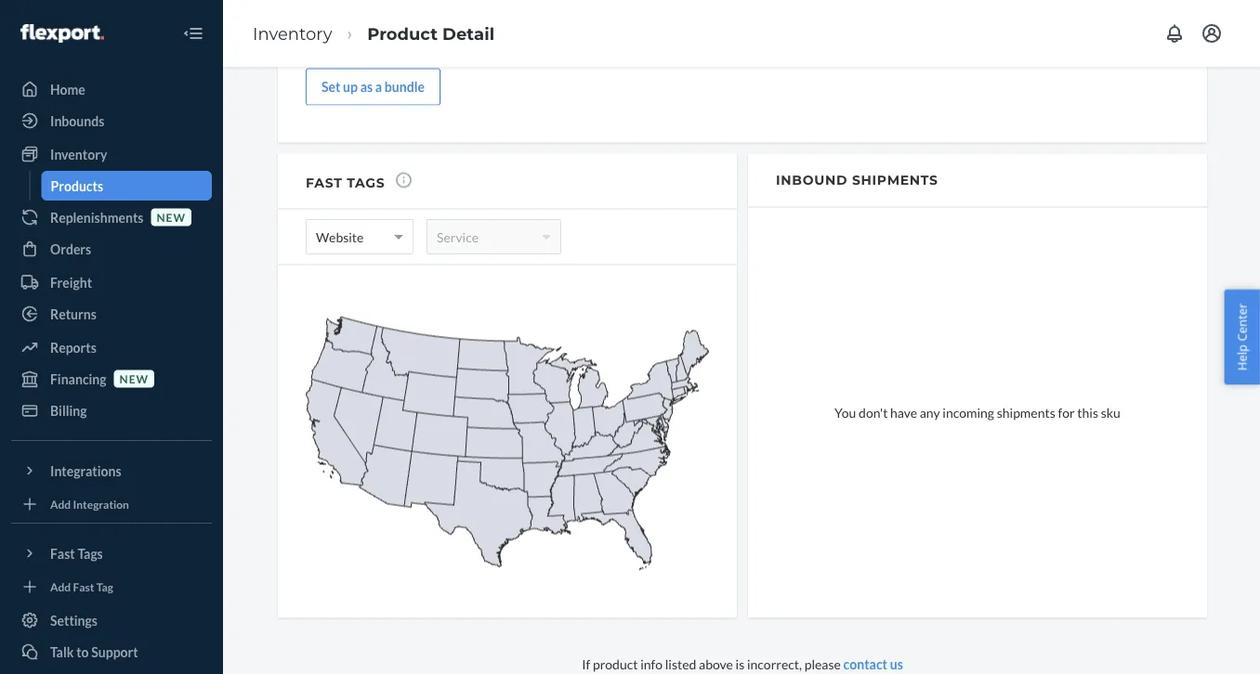 Task type: vqa. For each thing, say whether or not it's contained in the screenshot.
Referrals tab
no



Task type: describe. For each thing, give the bounding box(es) containing it.
you don't have any incoming shipments for this sku
[[835, 406, 1121, 421]]

please
[[805, 657, 841, 673]]

product
[[593, 657, 638, 673]]

sku
[[1101, 406, 1121, 421]]

returns link
[[11, 299, 212, 329]]

close navigation image
[[182, 22, 204, 45]]

for
[[1058, 406, 1075, 421]]

tag
[[96, 580, 113, 594]]

inbound
[[776, 173, 848, 188]]

contact us button
[[843, 656, 903, 675]]

incorrect,
[[747, 657, 802, 673]]

up
[[343, 79, 358, 95]]

set
[[322, 79, 341, 95]]

0 vertical spatial fast
[[306, 176, 342, 192]]

talk to support
[[50, 645, 138, 660]]

products link
[[41, 171, 212, 201]]

integrations
[[50, 463, 121, 479]]

bundle
[[385, 79, 425, 95]]

add integration
[[50, 498, 129, 511]]

orders
[[50, 241, 91, 257]]

don't
[[859, 406, 888, 421]]

you
[[835, 406, 856, 421]]

to
[[76, 645, 89, 660]]

billing link
[[11, 396, 212, 426]]

billing
[[50, 403, 87, 419]]

listed
[[665, 657, 696, 673]]

product detail
[[367, 23, 494, 44]]

is
[[736, 657, 745, 673]]

help center
[[1234, 304, 1250, 371]]

if
[[582, 657, 590, 673]]

talk
[[50, 645, 74, 660]]

fast tags inside dropdown button
[[50, 546, 103, 562]]

center
[[1234, 304, 1250, 342]]

replenishments
[[50, 210, 144, 225]]

set up as a bundle
[[322, 79, 425, 95]]

integrations button
[[11, 456, 212, 486]]

us
[[890, 657, 903, 673]]

0 vertical spatial tags
[[347, 176, 385, 192]]

above
[[699, 657, 733, 673]]

help center button
[[1224, 290, 1260, 385]]



Task type: locate. For each thing, give the bounding box(es) containing it.
returns
[[50, 306, 96, 322]]

service
[[437, 229, 479, 245]]

0 vertical spatial inventory
[[253, 23, 332, 44]]

fast tags up add fast tag
[[50, 546, 103, 562]]

inbound shipments
[[776, 173, 938, 188]]

financing
[[50, 371, 106, 387]]

reports
[[50, 340, 96, 355]]

fast tags up website option in the left top of the page
[[306, 176, 385, 192]]

0 horizontal spatial new
[[119, 372, 149, 386]]

fast tags button
[[11, 539, 212, 569]]

tags up add fast tag
[[78, 546, 103, 562]]

1 vertical spatial fast
[[50, 546, 75, 562]]

inventory link inside breadcrumbs navigation
[[253, 23, 332, 44]]

shipments
[[997, 406, 1056, 421]]

1 horizontal spatial fast tags
[[306, 176, 385, 192]]

tags inside dropdown button
[[78, 546, 103, 562]]

new for replenishments
[[157, 210, 186, 224]]

0 vertical spatial new
[[157, 210, 186, 224]]

incoming
[[943, 406, 994, 421]]

add up settings
[[50, 580, 71, 594]]

inventory link
[[253, 23, 332, 44], [11, 139, 212, 169]]

detail
[[442, 23, 494, 44]]

inventory inside inventory link
[[50, 146, 107, 162]]

breadcrumbs navigation
[[238, 6, 509, 61]]

this
[[1077, 406, 1099, 421]]

website option
[[316, 221, 364, 253]]

1 horizontal spatial inventory
[[253, 23, 332, 44]]

set up as a bundle button
[[306, 69, 441, 106]]

new down the products link
[[157, 210, 186, 224]]

open notifications image
[[1164, 22, 1186, 45]]

inventory
[[253, 23, 332, 44], [50, 146, 107, 162]]

fast up add fast tag
[[50, 546, 75, 562]]

contact
[[843, 657, 888, 673]]

talk to support button
[[11, 638, 212, 667]]

2 vertical spatial fast
[[73, 580, 94, 594]]

1 vertical spatial tags
[[78, 546, 103, 562]]

1 vertical spatial fast tags
[[50, 546, 103, 562]]

2 add from the top
[[50, 580, 71, 594]]

inventory up products
[[50, 146, 107, 162]]

1 vertical spatial inventory link
[[11, 139, 212, 169]]

tags
[[347, 176, 385, 192], [78, 546, 103, 562]]

as
[[360, 79, 373, 95]]

home
[[50, 81, 85, 97]]

shipments
[[852, 173, 938, 188]]

if product info listed above is incorrect, please contact us
[[582, 657, 903, 673]]

products
[[51, 178, 103, 194]]

orders link
[[11, 234, 212, 264]]

product
[[367, 23, 438, 44]]

inventory link up set
[[253, 23, 332, 44]]

0 horizontal spatial inventory link
[[11, 139, 212, 169]]

settings
[[50, 613, 98, 629]]

fast
[[306, 176, 342, 192], [50, 546, 75, 562], [73, 580, 94, 594]]

new down reports link in the left of the page
[[119, 372, 149, 386]]

fast left tag
[[73, 580, 94, 594]]

fast up website option in the left top of the page
[[306, 176, 342, 192]]

new for financing
[[119, 372, 149, 386]]

reports link
[[11, 333, 212, 362]]

support
[[91, 645, 138, 660]]

1 vertical spatial inventory
[[50, 146, 107, 162]]

add fast tag
[[50, 580, 113, 594]]

tags up website option in the left top of the page
[[347, 176, 385, 192]]

1 horizontal spatial tags
[[347, 176, 385, 192]]

add left the "integration"
[[50, 498, 71, 511]]

have
[[890, 406, 917, 421]]

0 horizontal spatial tags
[[78, 546, 103, 562]]

open account menu image
[[1201, 22, 1223, 45]]

add fast tag link
[[11, 576, 212, 599]]

inventory link down inbounds link
[[11, 139, 212, 169]]

fast inside dropdown button
[[50, 546, 75, 562]]

0 vertical spatial fast tags
[[306, 176, 385, 192]]

inbounds
[[50, 113, 104, 129]]

fast tags
[[306, 176, 385, 192], [50, 546, 103, 562]]

freight link
[[11, 268, 212, 297]]

1 add from the top
[[50, 498, 71, 511]]

add
[[50, 498, 71, 511], [50, 580, 71, 594]]

settings link
[[11, 606, 212, 636]]

info
[[640, 657, 663, 673]]

1 horizontal spatial new
[[157, 210, 186, 224]]

add for add integration
[[50, 498, 71, 511]]

a
[[375, 79, 382, 95]]

flexport logo image
[[20, 24, 104, 43]]

0 vertical spatial add
[[50, 498, 71, 511]]

inbounds link
[[11, 106, 212, 136]]

product detail link
[[367, 23, 494, 44]]

1 horizontal spatial inventory link
[[253, 23, 332, 44]]

1 vertical spatial add
[[50, 580, 71, 594]]

1 vertical spatial new
[[119, 372, 149, 386]]

website
[[316, 229, 364, 245]]

add integration link
[[11, 493, 212, 516]]

inventory up set
[[253, 23, 332, 44]]

integration
[[73, 498, 129, 511]]

help
[[1234, 345, 1250, 371]]

add for add fast tag
[[50, 580, 71, 594]]

home link
[[11, 74, 212, 104]]

0 vertical spatial inventory link
[[253, 23, 332, 44]]

new
[[157, 210, 186, 224], [119, 372, 149, 386]]

0 horizontal spatial fast tags
[[50, 546, 103, 562]]

freight
[[50, 275, 92, 290]]

0 horizontal spatial inventory
[[50, 146, 107, 162]]

inventory inside breadcrumbs navigation
[[253, 23, 332, 44]]

any
[[920, 406, 940, 421]]



